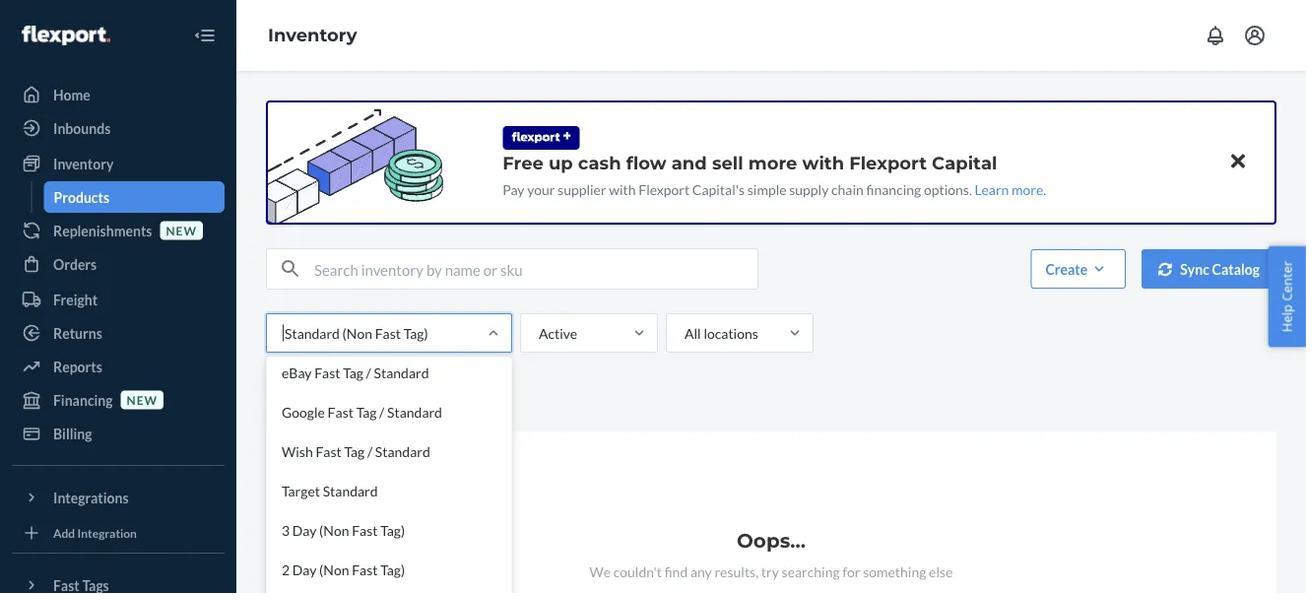 Task type: describe. For each thing, give the bounding box(es) containing it.
sync catalog
[[1181, 261, 1260, 277]]

wish fast tag / standard
[[282, 443, 430, 460]]

else
[[929, 563, 953, 580]]

3 day (non fast tag)
[[282, 522, 405, 538]]

all locations
[[685, 325, 759, 341]]

couldn't
[[614, 563, 662, 580]]

home
[[53, 86, 90, 103]]

capital's
[[692, 181, 745, 198]]

all
[[685, 325, 701, 341]]

simple
[[748, 181, 787, 198]]

bundles
[[404, 394, 453, 411]]

free
[[503, 152, 544, 173]]

wish
[[282, 443, 313, 460]]

sell
[[712, 152, 744, 173]]

standard down wish fast tag / standard
[[323, 482, 378, 499]]

google fast tag / standard
[[282, 403, 442, 420]]

cash
[[578, 152, 621, 173]]

create
[[1046, 261, 1088, 277]]

0 horizontal spatial more
[[749, 152, 798, 173]]

1 vertical spatial flexport
[[639, 181, 690, 198]]

standard (non fast tag)
[[285, 325, 428, 341]]

new for financing
[[127, 393, 158, 407]]

Search inventory by name or sku text field
[[314, 249, 758, 289]]

returns link
[[12, 317, 225, 349]]

target
[[282, 482, 320, 499]]

home link
[[12, 79, 225, 110]]

help center button
[[1268, 246, 1306, 347]]

(non for 3 day (non fast tag)
[[319, 522, 349, 538]]

new for replenishments
[[166, 223, 197, 237]]

/ for google
[[379, 403, 385, 420]]

0 vertical spatial tag)
[[404, 325, 428, 341]]

replenishments
[[53, 222, 152, 239]]

day for 2
[[292, 561, 317, 578]]

fast right ebay
[[314, 364, 340, 381]]

fast right "wish"
[[316, 443, 342, 460]]

try
[[761, 563, 779, 580]]

find
[[665, 563, 688, 580]]

close image
[[1232, 149, 1245, 173]]

any
[[691, 563, 712, 580]]

financing
[[867, 181, 921, 198]]

sync catalog button
[[1142, 249, 1277, 289]]

standard for wish fast tag / standard
[[375, 443, 430, 460]]

we couldn't find any results, try searching for something else
[[590, 563, 953, 580]]

0 vertical spatial with
[[803, 152, 844, 173]]

orders
[[53, 256, 97, 272]]

standard for google fast tag / standard
[[387, 403, 442, 420]]

target standard
[[282, 482, 378, 499]]

pay
[[503, 181, 525, 198]]

3
[[282, 522, 290, 538]]

help center
[[1278, 261, 1296, 332]]

catalog
[[1212, 261, 1260, 277]]

for
[[843, 563, 861, 580]]

free up cash flow and sell more with flexport capital pay your supplier with flexport capital's simple supply chain financing options. learn more .
[[503, 152, 1047, 198]]

2 day (non fast tag)
[[282, 561, 405, 578]]

1 vertical spatial inventory link
[[12, 148, 225, 179]]

1 horizontal spatial more
[[1012, 181, 1044, 198]]

open account menu image
[[1243, 24, 1267, 47]]

tag) for 3 day (non fast tag)
[[380, 522, 405, 538]]

supply
[[789, 181, 829, 198]]

0 horizontal spatial with
[[609, 181, 636, 198]]

tag for google
[[356, 403, 377, 420]]

supplier
[[558, 181, 607, 198]]

ebay
[[282, 364, 312, 381]]

something
[[863, 563, 926, 580]]

2
[[282, 561, 290, 578]]

results,
[[715, 563, 759, 580]]



Task type: vqa. For each thing, say whether or not it's contained in the screenshot.
learn more link
yes



Task type: locate. For each thing, give the bounding box(es) containing it.
0 vertical spatial flexport
[[849, 152, 927, 173]]

standard right kits
[[387, 403, 442, 420]]

sync alt image
[[1159, 262, 1173, 276]]

tag) up 2 day (non fast tag) in the bottom left of the page
[[380, 522, 405, 538]]

tag
[[343, 364, 363, 381], [356, 403, 377, 420], [344, 443, 365, 460]]

(non
[[342, 325, 372, 341], [319, 522, 349, 538], [319, 561, 349, 578]]

products up replenishments
[[54, 189, 109, 205]]

freight
[[53, 291, 98, 308]]

fast up ebay fast tag / standard
[[375, 325, 401, 341]]

0 vertical spatial inventory
[[268, 24, 357, 46]]

we
[[590, 563, 611, 580]]

1 vertical spatial tag)
[[380, 522, 405, 538]]

1 vertical spatial tag
[[356, 403, 377, 420]]

open notifications image
[[1204, 24, 1228, 47]]

0 horizontal spatial products
[[54, 189, 109, 205]]

2 vertical spatial /
[[367, 443, 373, 460]]

1 vertical spatial day
[[292, 561, 317, 578]]

0 vertical spatial products
[[54, 189, 109, 205]]

tag for ebay
[[343, 364, 363, 381]]

sync
[[1181, 261, 1210, 277]]

day right 2
[[292, 561, 317, 578]]

more right learn
[[1012, 181, 1044, 198]]

day
[[292, 522, 317, 538], [292, 561, 317, 578]]

fast down 3 day (non fast tag)
[[352, 561, 378, 578]]

reports
[[53, 358, 102, 375]]

/ down google fast tag / standard
[[367, 443, 373, 460]]

0 vertical spatial day
[[292, 522, 317, 538]]

capital
[[932, 152, 998, 173]]

help
[[1278, 304, 1296, 332]]

standard
[[285, 325, 340, 341], [374, 364, 429, 381], [387, 403, 442, 420], [375, 443, 430, 460], [323, 482, 378, 499]]

financing
[[53, 392, 113, 408]]

1 vertical spatial /
[[379, 403, 385, 420]]

with down cash
[[609, 181, 636, 198]]

new down reports link
[[127, 393, 158, 407]]

1 horizontal spatial inventory
[[268, 24, 357, 46]]

google
[[282, 403, 325, 420]]

inbounds link
[[12, 112, 225, 144]]

flexport logo image
[[22, 26, 110, 45]]

/
[[366, 364, 371, 381], [379, 403, 385, 420], [367, 443, 373, 460]]

2 day from the top
[[292, 561, 317, 578]]

day for 3
[[292, 522, 317, 538]]

active
[[539, 325, 578, 341]]

inventory
[[268, 24, 357, 46], [53, 155, 114, 172]]

0 vertical spatial new
[[166, 223, 197, 237]]

kits
[[356, 394, 380, 411]]

integrations
[[53, 489, 129, 506]]

close navigation image
[[193, 24, 217, 47]]

products down ebay
[[278, 394, 332, 411]]

0 vertical spatial (non
[[342, 325, 372, 341]]

ebay fast tag / standard
[[282, 364, 429, 381]]

/ left "bundles"
[[379, 403, 385, 420]]

tag up wish fast tag / standard
[[356, 403, 377, 420]]

fast
[[375, 325, 401, 341], [314, 364, 340, 381], [328, 403, 354, 420], [316, 443, 342, 460], [352, 522, 378, 538], [352, 561, 378, 578]]

searching
[[782, 563, 840, 580]]

options.
[[924, 181, 972, 198]]

orders link
[[12, 248, 225, 280]]

standard up ebay
[[285, 325, 340, 341]]

.
[[1044, 181, 1047, 198]]

add
[[53, 526, 75, 540]]

more
[[749, 152, 798, 173], [1012, 181, 1044, 198]]

and
[[672, 152, 707, 173]]

1 vertical spatial more
[[1012, 181, 1044, 198]]

1 vertical spatial inventory
[[53, 155, 114, 172]]

flexport
[[849, 152, 927, 173], [639, 181, 690, 198]]

add integration
[[53, 526, 137, 540]]

(non down target standard
[[319, 522, 349, 538]]

locations
[[704, 325, 759, 341]]

your
[[527, 181, 555, 198]]

create button
[[1031, 249, 1126, 289]]

fast up 2 day (non fast tag) in the bottom left of the page
[[352, 522, 378, 538]]

learn more link
[[975, 181, 1044, 198]]

(non down 3 day (non fast tag)
[[319, 561, 349, 578]]

0 horizontal spatial inventory
[[53, 155, 114, 172]]

1 horizontal spatial with
[[803, 152, 844, 173]]

tag down google fast tag / standard
[[344, 443, 365, 460]]

new
[[166, 223, 197, 237], [127, 393, 158, 407]]

standard down "bundles"
[[375, 443, 430, 460]]

tag for wish
[[344, 443, 365, 460]]

products
[[54, 189, 109, 205], [278, 394, 332, 411]]

flexport up the financing
[[849, 152, 927, 173]]

learn
[[975, 181, 1009, 198]]

returns
[[53, 325, 102, 341]]

standard for ebay fast tag / standard
[[374, 364, 429, 381]]

add integration link
[[12, 521, 225, 545]]

tag)
[[404, 325, 428, 341], [380, 522, 405, 538], [380, 561, 405, 578]]

1 horizontal spatial products
[[278, 394, 332, 411]]

0 horizontal spatial inventory link
[[12, 148, 225, 179]]

integration
[[77, 526, 137, 540]]

reports link
[[12, 351, 225, 382]]

0 vertical spatial /
[[366, 364, 371, 381]]

1 vertical spatial products
[[278, 394, 332, 411]]

tag up kits
[[343, 364, 363, 381]]

integrations button
[[12, 482, 225, 513]]

1 vertical spatial with
[[609, 181, 636, 198]]

tag) for 2 day (non fast tag)
[[380, 561, 405, 578]]

with
[[803, 152, 844, 173], [609, 181, 636, 198]]

0 vertical spatial inventory link
[[268, 24, 357, 46]]

2 vertical spatial (non
[[319, 561, 349, 578]]

/ up kits
[[366, 364, 371, 381]]

chain
[[832, 181, 864, 198]]

with up supply
[[803, 152, 844, 173]]

2 vertical spatial tag)
[[380, 561, 405, 578]]

0 horizontal spatial flexport
[[639, 181, 690, 198]]

billing link
[[12, 418, 225, 449]]

tag) up "bundles"
[[404, 325, 428, 341]]

(non for 2 day (non fast tag)
[[319, 561, 349, 578]]

products link
[[44, 181, 225, 213]]

day right 3
[[292, 522, 317, 538]]

fast left kits
[[328, 403, 354, 420]]

(non up ebay fast tag / standard
[[342, 325, 372, 341]]

0 vertical spatial tag
[[343, 364, 363, 381]]

1 horizontal spatial new
[[166, 223, 197, 237]]

1 vertical spatial new
[[127, 393, 158, 407]]

inventory link
[[268, 24, 357, 46], [12, 148, 225, 179]]

/ for ebay
[[366, 364, 371, 381]]

up
[[549, 152, 573, 173]]

billing
[[53, 425, 92, 442]]

center
[[1278, 261, 1296, 301]]

new down "products" link
[[166, 223, 197, 237]]

0 vertical spatial more
[[749, 152, 798, 173]]

standard up "bundles"
[[374, 364, 429, 381]]

1 horizontal spatial inventory link
[[268, 24, 357, 46]]

more up simple
[[749, 152, 798, 173]]

flow
[[626, 152, 667, 173]]

1 day from the top
[[292, 522, 317, 538]]

tag) down 3 day (non fast tag)
[[380, 561, 405, 578]]

2 vertical spatial tag
[[344, 443, 365, 460]]

oops...
[[737, 529, 806, 553]]

flexport down "flow"
[[639, 181, 690, 198]]

freight link
[[12, 284, 225, 315]]

1 horizontal spatial flexport
[[849, 152, 927, 173]]

1 vertical spatial (non
[[319, 522, 349, 538]]

inbounds
[[53, 120, 111, 136]]

/ for wish
[[367, 443, 373, 460]]

0 horizontal spatial new
[[127, 393, 158, 407]]



